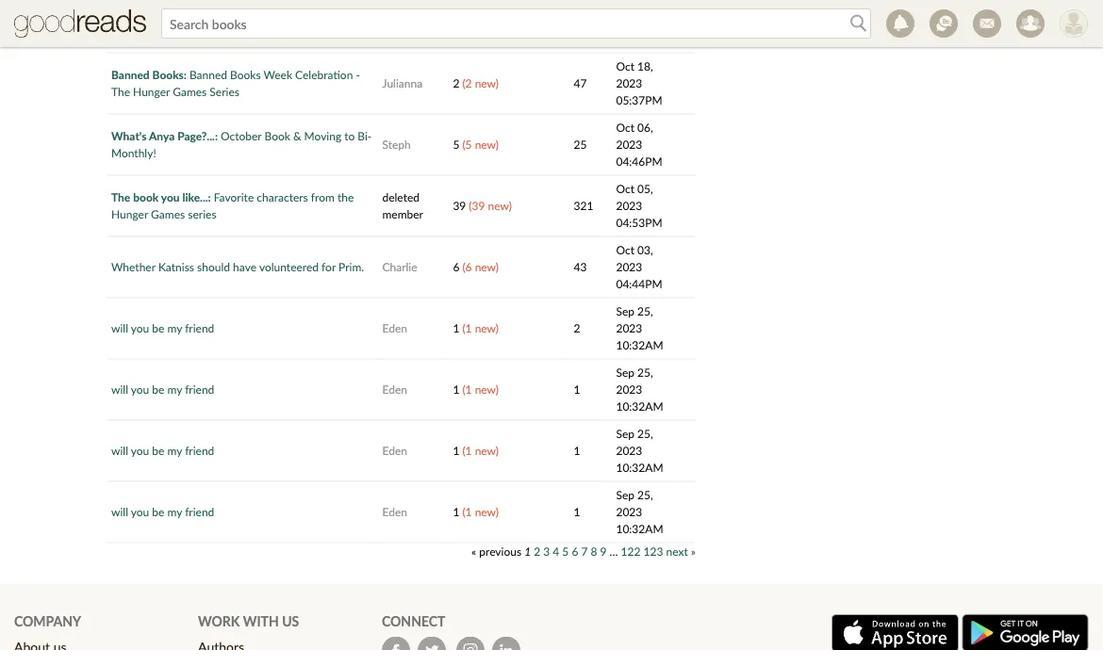 Task type: locate. For each thing, give the bounding box(es) containing it.
0 vertical spatial the
[[111, 85, 130, 99]]

1 horizontal spatial books
[[459, 14, 500, 33]]

2 (1 from the top
[[462, 383, 472, 397]]

0 vertical spatial books
[[459, 14, 500, 33]]

oct inside oct 05, 2023 04:53pm
[[616, 182, 635, 196]]

1 vertical spatial games
[[151, 208, 185, 222]]

next » link
[[666, 545, 696, 559]]

…
[[610, 545, 618, 559]]

the down the banned books:
[[111, 85, 130, 99]]

2 25, from the top
[[637, 366, 653, 380]]

1 my from the top
[[167, 322, 182, 336]]

6 right 5 link
[[572, 545, 578, 559]]

25
[[574, 138, 587, 152]]

2 for 2
[[574, 322, 580, 336]]

oct for oct 06, 2023 04:46pm
[[616, 121, 635, 135]]

04:44pm
[[616, 278, 662, 291]]

3 oct from the top
[[616, 121, 635, 135]]

0 horizontal spatial banned
[[111, 68, 150, 82]]

2023 inside oct 26, 2023 02:29am
[[616, 16, 642, 29]]

eden link for 2nd '(1 new)' link
[[382, 383, 407, 397]]

volunteered
[[259, 261, 319, 274]]

1 eden link from the top
[[382, 322, 407, 336]]

4 eden link from the top
[[382, 506, 407, 520]]

2023 inside the oct 06, 2023 04:46pm
[[616, 138, 642, 152]]

you
[[161, 191, 180, 205], [131, 322, 149, 336], [131, 383, 149, 397], [131, 445, 149, 458], [131, 506, 149, 520]]

steph
[[382, 138, 411, 152]]

6 2023 from the top
[[616, 322, 642, 336]]

2 my from the top
[[167, 383, 182, 397]]

3 10:32am from the top
[[616, 462, 663, 475]]

1 friend from the top
[[185, 322, 214, 336]]

1 vertical spatial hunger
[[111, 208, 148, 222]]

2023
[[616, 16, 642, 29], [616, 77, 642, 91], [616, 138, 642, 152], [616, 199, 642, 213], [616, 261, 642, 274], [616, 322, 642, 336], [616, 383, 642, 397], [616, 445, 642, 458], [616, 506, 642, 520]]

1 1 (1 new) from the top
[[453, 322, 499, 336]]

4 will from the top
[[111, 506, 128, 520]]

banned inside banned books week celebration - the hunger games series
[[189, 68, 227, 82]]

will you be my friend link
[[111, 322, 214, 336], [111, 383, 214, 397], [111, 445, 214, 458], [111, 506, 214, 520]]

0 vertical spatial games
[[173, 85, 207, 99]]

3 sep from the top
[[616, 428, 635, 441]]

(1
[[462, 322, 472, 336], [462, 383, 472, 397], [462, 445, 472, 458], [462, 506, 472, 520]]

books
[[459, 14, 500, 33], [230, 68, 261, 82]]

2023 for 2nd '(1 new)' link
[[616, 383, 642, 397]]

the
[[111, 85, 130, 99], [111, 191, 130, 205]]

4 eden from the top
[[382, 506, 407, 520]]

9
[[600, 545, 607, 559]]

1 vertical spatial 6
[[572, 545, 578, 559]]

1 banned from the left
[[111, 68, 150, 82]]

3 my from the top
[[167, 445, 182, 458]]

0 horizontal spatial 6
[[453, 261, 459, 274]]

my for 2nd '(1 new)' link
[[167, 383, 182, 397]]

3 eden link from the top
[[382, 445, 407, 458]]

the left book
[[111, 191, 130, 205]]

new) for first '(1 new)' link from the bottom of the page
[[475, 506, 499, 520]]

october book & moving to bi- monthly!
[[111, 130, 372, 160]]

2 1 (1 new) from the top
[[453, 383, 499, 397]]

1 vertical spatial books
[[230, 68, 261, 82]]

0 vertical spatial 5
[[453, 138, 459, 152]]

6 left (6
[[453, 261, 459, 274]]

3 1 (1 new) from the top
[[453, 445, 499, 458]]

2
[[453, 77, 459, 91], [574, 322, 580, 336], [534, 545, 540, 559]]

the inside banned books week celebration - the hunger games series
[[111, 85, 130, 99]]

banned for books
[[189, 68, 227, 82]]

games inside favorite characters from the hunger games series
[[151, 208, 185, 222]]

games inside banned books week celebration - the hunger games series
[[173, 85, 207, 99]]

company
[[14, 614, 81, 630]]

4 be from the top
[[152, 506, 164, 520]]

will for first '(1 new)' link from the bottom of the page's will you be my friend link
[[111, 506, 128, 520]]

will you be my friend
[[111, 322, 214, 336], [111, 383, 214, 397], [111, 445, 214, 458], [111, 506, 214, 520]]

the book you like...:
[[111, 191, 211, 205]]

banned up series
[[189, 68, 227, 82]]

2 banned from the left
[[189, 68, 227, 82]]

7
[[581, 545, 588, 559]]

2023 inside oct 18, 2023 05:37pm
[[616, 77, 642, 91]]

1 sep from the top
[[616, 305, 635, 319]]

3 sep 25, 2023 10:32am from the top
[[616, 428, 663, 475]]

banned left books:
[[111, 68, 150, 82]]

eden for eden link related to first '(1 new)' link from the bottom of the page
[[382, 506, 407, 520]]

1 will you be my friend link from the top
[[111, 322, 214, 336]]

2 sep from the top
[[616, 366, 635, 380]]

2 10:32am from the top
[[616, 400, 663, 414]]

new)
[[475, 77, 499, 91], [475, 138, 499, 152], [488, 199, 512, 213], [475, 261, 499, 274], [475, 322, 499, 336], [475, 383, 499, 397], [475, 445, 499, 458], [475, 506, 499, 520]]

charlie
[[382, 261, 417, 274]]

2 will you be my friend link from the top
[[111, 383, 214, 397]]

anya
[[149, 130, 175, 143]]

sep 25, 2023 10:32am for fourth '(1 new)' link from the bottom
[[616, 305, 663, 353]]

« previous 1 2 3 4 5 6 7 8 9 … 122 123 next »
[[472, 545, 696, 559]]

julianna
[[382, 77, 423, 91]]

will you be my friend link for fourth '(1 new)' link from the bottom
[[111, 322, 214, 336]]

1 the from the top
[[111, 85, 130, 99]]

05,
[[637, 182, 653, 196]]

oct left 26,
[[616, 0, 635, 12]]

9 2023 from the top
[[616, 506, 642, 520]]

2 eden link from the top
[[382, 383, 407, 397]]

2023 for (6 new) link
[[616, 261, 642, 274]]

2 will you be my friend from the top
[[111, 383, 214, 397]]

books:
[[152, 68, 187, 82]]

1 vertical spatial 2
[[574, 322, 580, 336]]

week
[[264, 68, 292, 82]]

3 (1 from the top
[[462, 445, 472, 458]]

3 eden from the top
[[382, 445, 407, 458]]

2 be from the top
[[152, 383, 164, 397]]

4 25, from the top
[[637, 489, 653, 503]]

like...:
[[182, 191, 211, 205]]

sep 25, 2023 10:32am for 2nd '(1 new)' link from the bottom of the page
[[616, 428, 663, 475]]

0 horizontal spatial books
[[230, 68, 261, 82]]

8 link
[[591, 545, 597, 559]]

oct inside oct 26, 2023 02:29am
[[616, 0, 635, 12]]

10:32am
[[616, 339, 663, 353], [616, 400, 663, 414], [616, 462, 663, 475], [616, 523, 663, 536]]

be
[[152, 322, 164, 336], [152, 383, 164, 397], [152, 445, 164, 458], [152, 506, 164, 520]]

goodreads on instagram image
[[456, 637, 485, 651]]

oct 03, 2023 04:44pm
[[616, 244, 662, 291]]

0 horizontal spatial 2
[[453, 77, 459, 91]]

4 will you be my friend link from the top
[[111, 506, 214, 520]]

new) for (6 new) link
[[475, 261, 499, 274]]

steph link
[[382, 138, 411, 152]]

friend
[[185, 322, 214, 336], [185, 383, 214, 397], [185, 445, 214, 458], [185, 506, 214, 520]]

download app for android image
[[962, 615, 1089, 651]]

hunger down the banned books: link
[[133, 85, 170, 99]]

games down books:
[[173, 85, 207, 99]]

will
[[111, 322, 128, 336], [111, 383, 128, 397], [111, 445, 128, 458], [111, 506, 128, 520]]

1 be from the top
[[152, 322, 164, 336]]

my
[[434, 14, 455, 33]]

books inside 'link'
[[459, 14, 500, 33]]

new) for (5 new) link
[[475, 138, 499, 152]]

5 right 4 link
[[562, 545, 569, 559]]

oct left 03,
[[616, 244, 635, 257]]

books inside banned books week celebration - the hunger games series
[[230, 68, 261, 82]]

hunger
[[133, 85, 170, 99], [111, 208, 148, 222]]

friend for first '(1 new)' link from the bottom of the page's will you be my friend link
[[185, 506, 214, 520]]

&
[[293, 130, 301, 143]]

julianna link
[[382, 77, 423, 91]]

25,
[[637, 305, 653, 319], [637, 366, 653, 380], [637, 428, 653, 441], [637, 489, 653, 503]]

1 25, from the top
[[637, 305, 653, 319]]

oct 05, 2023 04:53pm
[[616, 182, 662, 230]]

1 vertical spatial the
[[111, 191, 130, 205]]

4 my from the top
[[167, 506, 182, 520]]

games
[[173, 85, 207, 99], [151, 208, 185, 222]]

03,
[[637, 244, 653, 257]]

oct inside the oct 06, 2023 04:46pm
[[616, 121, 635, 135]]

eden
[[382, 322, 407, 336], [382, 383, 407, 397], [382, 445, 407, 458], [382, 506, 407, 520]]

1 vertical spatial 5
[[562, 545, 569, 559]]

hunger inside favorite characters from the hunger games series
[[111, 208, 148, 222]]

1 (1 new)
[[453, 322, 499, 336], [453, 383, 499, 397], [453, 445, 499, 458], [453, 506, 499, 520]]

4 friend from the top
[[185, 506, 214, 520]]

1 horizontal spatial 6
[[572, 545, 578, 559]]

2 left the 3
[[534, 545, 540, 559]]

new) for (39 new) link
[[488, 199, 512, 213]]

you for 2nd '(1 new)' link's will you be my friend link
[[131, 383, 149, 397]]

inbox image
[[973, 9, 1001, 38]]

0 vertical spatial hunger
[[133, 85, 170, 99]]

oct 26, 2023 02:29am
[[616, 0, 663, 46]]

5
[[453, 138, 459, 152], [562, 545, 569, 559]]

2 horizontal spatial 2
[[574, 322, 580, 336]]

eden link for 2nd '(1 new)' link from the bottom of the page
[[382, 445, 407, 458]]

2 will from the top
[[111, 383, 128, 397]]

oompa loompa
[[382, 7, 422, 38]]

7 2023 from the top
[[616, 383, 642, 397]]

eden link
[[382, 322, 407, 336], [382, 383, 407, 397], [382, 445, 407, 458], [382, 506, 407, 520]]

1 2023 from the top
[[616, 16, 642, 29]]

us
[[282, 614, 299, 630]]

will you be my friend link for 2nd '(1 new)' link from the bottom of the page
[[111, 445, 214, 458]]

oct left '05,' at the top right
[[616, 182, 635, 196]]

you for 2nd '(1 new)' link from the bottom of the page's will you be my friend link
[[131, 445, 149, 458]]

menu
[[309, 0, 794, 47]]

3
[[543, 545, 550, 559]]

2 eden from the top
[[382, 383, 407, 397]]

(39
[[469, 199, 485, 213]]

4 sep 25, 2023 10:32am from the top
[[616, 489, 663, 536]]

my for fourth '(1 new)' link from the bottom
[[167, 322, 182, 336]]

games down the book you like...:
[[151, 208, 185, 222]]

friend for fourth '(1 new)' link from the bottom's will you be my friend link
[[185, 322, 214, 336]]

1
[[453, 322, 459, 336], [453, 383, 459, 397], [574, 383, 580, 397], [453, 445, 459, 458], [574, 445, 580, 458], [453, 506, 459, 520], [574, 506, 580, 520], [524, 545, 531, 559]]

oct left 18,
[[616, 60, 635, 74]]

3 will from the top
[[111, 445, 128, 458]]

goodreads on linkedin image
[[492, 637, 521, 651]]

1 eden from the top
[[382, 322, 407, 336]]

2 oct from the top
[[616, 60, 635, 74]]

4 (1 from the top
[[462, 506, 472, 520]]

2023 inside oct 03, 2023 04:44pm
[[616, 261, 642, 274]]

previous
[[479, 545, 522, 559]]

8 2023 from the top
[[616, 445, 642, 458]]

2023 for (5 new) link
[[616, 138, 642, 152]]

(6 new) link
[[462, 261, 499, 274]]

0 vertical spatial 2
[[453, 77, 459, 91]]

1 (1 from the top
[[462, 322, 472, 336]]

1 horizontal spatial banned
[[189, 68, 227, 82]]

4 2023 from the top
[[616, 199, 642, 213]]

3 2023 from the top
[[616, 138, 642, 152]]

4 oct from the top
[[616, 182, 635, 196]]

hunger down book
[[111, 208, 148, 222]]

sep for fourth '(1 new)' link from the bottom
[[616, 305, 635, 319]]

2 (1 new) link from the top
[[462, 383, 499, 397]]

5 (5 new)
[[453, 138, 499, 152]]

2 friend from the top
[[185, 383, 214, 397]]

eden for eden link associated with 2nd '(1 new)' link
[[382, 383, 407, 397]]

3 be from the top
[[152, 445, 164, 458]]

my books
[[434, 14, 500, 33]]

5 left (5
[[453, 138, 459, 152]]

43
[[574, 261, 587, 274]]

1 will from the top
[[111, 322, 128, 336]]

1 (1 new) for 2nd '(1 new)' link
[[453, 383, 499, 397]]

3 will you be my friend link from the top
[[111, 445, 214, 458]]

books up series
[[230, 68, 261, 82]]

10:32am for fourth '(1 new)' link from the bottom
[[616, 339, 663, 353]]

what's anya page?...:
[[111, 130, 218, 143]]

4 1 (1 new) from the top
[[453, 506, 499, 520]]

eden for 2nd '(1 new)' link from the bottom of the page eden link
[[382, 445, 407, 458]]

2 left (2
[[453, 77, 459, 91]]

eden for eden link corresponding to fourth '(1 new)' link from the bottom
[[382, 322, 407, 336]]

with
[[243, 614, 279, 630]]

oct inside oct 18, 2023 05:37pm
[[616, 60, 635, 74]]

10:32am for first '(1 new)' link from the bottom of the page
[[616, 523, 663, 536]]

connect
[[382, 614, 445, 630]]

-
[[356, 68, 360, 82]]

4 sep from the top
[[616, 489, 635, 503]]

will for 2nd '(1 new)' link's will you be my friend link
[[111, 383, 128, 397]]

menu containing home
[[309, 0, 794, 47]]

october
[[221, 130, 262, 143]]

hunger inside banned books week celebration - the hunger games series
[[133, 85, 170, 99]]

2 sep 25, 2023 10:32am from the top
[[616, 366, 663, 414]]

1 sep 25, 2023 10:32am from the top
[[616, 305, 663, 353]]

celebration
[[295, 68, 353, 82]]

1 oct from the top
[[616, 0, 635, 12]]

2 down 43
[[574, 322, 580, 336]]

2 2023 from the top
[[616, 77, 642, 91]]

4 10:32am from the top
[[616, 523, 663, 536]]

1 10:32am from the top
[[616, 339, 663, 353]]

5 2023 from the top
[[616, 261, 642, 274]]

2023 inside oct 05, 2023 04:53pm
[[616, 199, 642, 213]]

3 friend from the top
[[185, 445, 214, 458]]

(1 for 2nd '(1 new)' link from the bottom of the page
[[462, 445, 472, 458]]

oct left 06,
[[616, 121, 635, 135]]

oct inside oct 03, 2023 04:44pm
[[616, 244, 635, 257]]

3 (1 new) link from the top
[[462, 445, 499, 458]]

1 horizontal spatial 2
[[534, 545, 540, 559]]

5 oct from the top
[[616, 244, 635, 257]]

books right the my
[[459, 14, 500, 33]]

oct for oct 18, 2023 05:37pm
[[616, 60, 635, 74]]



Task type: vqa. For each thing, say whether or not it's contained in the screenshot.
Glato???
yes



Task type: describe. For each thing, give the bounding box(es) containing it.
my for 2nd '(1 new)' link from the bottom of the page
[[167, 445, 182, 458]]

what's
[[111, 130, 147, 143]]

2023 for first '(1 new)' link from the bottom of the page
[[616, 506, 642, 520]]

whether katniss should have volunteered for prim. link
[[111, 261, 364, 274]]

to
[[344, 130, 355, 143]]

7 link
[[581, 545, 588, 559]]

sep for 2nd '(1 new)' link from the bottom of the page
[[616, 428, 635, 441]]

favorite characters from the hunger games series link
[[111, 191, 354, 222]]

oompa
[[382, 7, 419, 21]]

sep for first '(1 new)' link from the bottom of the page
[[616, 489, 635, 503]]

1 (1 new) for first '(1 new)' link from the bottom of the page
[[453, 506, 499, 520]]

2023 for (39 new) link
[[616, 199, 642, 213]]

from
[[311, 191, 335, 205]]

2 (2 new)
[[453, 77, 499, 91]]

1 will you be my friend from the top
[[111, 322, 214, 336]]

2 for 2 (2 new)
[[453, 77, 459, 91]]

eden link for first '(1 new)' link from the bottom of the page
[[382, 506, 407, 520]]

»
[[691, 545, 696, 559]]

26,
[[637, 0, 653, 12]]

have
[[233, 261, 257, 274]]

4 link
[[553, 545, 559, 559]]

sep 25, 2023 10:32am for first '(1 new)' link from the bottom of the page
[[616, 489, 663, 536]]

my group discussions image
[[930, 9, 958, 38]]

clato or glato???
[[111, 16, 195, 29]]

122
[[621, 545, 641, 559]]

charlie link
[[382, 261, 417, 274]]

will for fourth '(1 new)' link from the bottom's will you be my friend link
[[111, 322, 128, 336]]

monthly!
[[111, 147, 156, 160]]

book
[[133, 191, 159, 205]]

1 horizontal spatial 5
[[562, 545, 569, 559]]

what's anya page?...: link
[[111, 130, 218, 143]]

will for 2nd '(1 new)' link from the bottom of the page's will you be my friend link
[[111, 445, 128, 458]]

10:32am for 2nd '(1 new)' link from the bottom of the page
[[616, 462, 663, 475]]

(1 for fourth '(1 new)' link from the bottom
[[462, 322, 472, 336]]

(2
[[462, 77, 472, 91]]

(5
[[462, 138, 472, 152]]

goodreads on twitter image
[[418, 637, 446, 651]]

oct for oct 05, 2023 04:53pm
[[616, 182, 635, 196]]

1 (1 new) for fourth '(1 new)' link from the bottom
[[453, 322, 499, 336]]

home
[[337, 14, 377, 33]]

oompa loompa link
[[382, 7, 422, 38]]

04:46pm
[[616, 155, 662, 169]]

2023 for fourth '(1 new)' link from the bottom
[[616, 322, 642, 336]]

05:37pm
[[616, 94, 662, 107]]

bi-
[[358, 130, 372, 143]]

122 link
[[621, 545, 641, 559]]

banned books: link
[[111, 68, 187, 82]]

books for banned
[[230, 68, 261, 82]]

member
[[382, 208, 423, 222]]

eden link for fourth '(1 new)' link from the bottom
[[382, 322, 407, 336]]

friend requests image
[[1016, 9, 1045, 38]]

katniss
[[158, 261, 194, 274]]

favorite
[[214, 191, 254, 205]]

goodreads on facebook image
[[382, 637, 410, 651]]

series
[[210, 85, 239, 99]]

6 (6 new)
[[453, 261, 499, 274]]

books for my
[[459, 14, 500, 33]]

sep for 2nd '(1 new)' link
[[616, 366, 635, 380]]

new) for (2 new) link
[[475, 77, 499, 91]]

oct for oct 03, 2023 04:44pm
[[616, 244, 635, 257]]

(1 for first '(1 new)' link from the bottom of the page
[[462, 506, 472, 520]]

whether katniss should have volunteered for prim.
[[111, 261, 364, 274]]

new) for 2nd '(1 new)' link
[[475, 383, 499, 397]]

(2 new) link
[[462, 77, 499, 91]]

characters
[[257, 191, 308, 205]]

october book & moving to bi- monthly! link
[[111, 130, 372, 160]]

you for first '(1 new)' link from the bottom of the page's will you be my friend link
[[131, 506, 149, 520]]

work with us
[[198, 614, 299, 630]]

banned books:
[[111, 68, 187, 82]]

oct for oct 26, 2023 02:29am
[[616, 0, 635, 12]]

4 will you be my friend from the top
[[111, 506, 214, 520]]

prim.
[[339, 261, 364, 274]]

deleted member
[[382, 191, 423, 222]]

123
[[644, 545, 663, 559]]

«
[[472, 545, 476, 559]]

friend for 2nd '(1 new)' link's will you be my friend link
[[185, 383, 214, 397]]

deleted
[[382, 191, 420, 205]]

sep 25, 2023 10:32am for 2nd '(1 new)' link
[[616, 366, 663, 414]]

1 (1 new) for 2nd '(1 new)' link from the bottom of the page
[[453, 445, 499, 458]]

clato
[[111, 16, 138, 29]]

39
[[453, 199, 466, 213]]

will you be my friend link for 2nd '(1 new)' link
[[111, 383, 214, 397]]

my for first '(1 new)' link from the bottom of the page
[[167, 506, 182, 520]]

should
[[197, 261, 230, 274]]

Search books text field
[[161, 8, 871, 39]]

2023 for (2 new) link
[[616, 77, 642, 91]]

2023 for 2nd '(1 new)' link from the bottom of the page
[[616, 445, 642, 458]]

glato???
[[154, 16, 195, 29]]

06,
[[637, 121, 653, 135]]

series
[[188, 208, 216, 222]]

page?...:
[[177, 130, 218, 143]]

0 horizontal spatial 5
[[453, 138, 459, 152]]

39 (39 new)
[[453, 199, 512, 213]]

(1 for 2nd '(1 new)' link
[[462, 383, 472, 397]]

2 link
[[534, 545, 540, 559]]

Search for books to add to your shelves search field
[[161, 8, 871, 39]]

1 (1 new) link from the top
[[462, 322, 499, 336]]

new) for fourth '(1 new)' link from the bottom
[[475, 322, 499, 336]]

02:29am
[[616, 33, 663, 46]]

bob builder image
[[1060, 9, 1088, 38]]

04:53pm
[[616, 216, 662, 230]]

3 25, from the top
[[637, 428, 653, 441]]

you for fourth '(1 new)' link from the bottom's will you be my friend link
[[131, 322, 149, 336]]

will you be my friend link for first '(1 new)' link from the bottom of the page
[[111, 506, 214, 520]]

3 will you be my friend from the top
[[111, 445, 214, 458]]

loompa
[[382, 24, 422, 38]]

clato or glato??? link
[[111, 16, 195, 29]]

or
[[140, 16, 151, 29]]

(39 new) link
[[469, 199, 512, 213]]

new) for 2nd '(1 new)' link from the bottom of the page
[[475, 445, 499, 458]]

10:32am for 2nd '(1 new)' link
[[616, 400, 663, 414]]

banned for books:
[[111, 68, 150, 82]]

oct 06, 2023 04:46pm
[[616, 121, 662, 169]]

47
[[574, 77, 587, 91]]

whether
[[111, 261, 155, 274]]

18,
[[637, 60, 653, 74]]

next
[[666, 545, 688, 559]]

3 link
[[543, 545, 550, 559]]

banned books week celebration - the hunger games series
[[111, 68, 360, 99]]

the book you like...: link
[[111, 191, 211, 205]]

favorite characters from the hunger games series
[[111, 191, 354, 222]]

2 the from the top
[[111, 191, 130, 205]]

banned books week celebration - the hunger games series link
[[111, 68, 360, 99]]

notifications image
[[886, 9, 915, 38]]

2 vertical spatial 2
[[534, 545, 540, 559]]

(5 new) link
[[462, 138, 499, 152]]

4 (1 new) link from the top
[[462, 506, 499, 520]]

for
[[322, 261, 336, 274]]

0 vertical spatial 6
[[453, 261, 459, 274]]

my books link
[[406, 0, 528, 47]]

download app for ios image
[[832, 615, 959, 651]]

work
[[198, 614, 240, 630]]

friend for 2nd '(1 new)' link from the bottom of the page's will you be my friend link
[[185, 445, 214, 458]]

moving
[[304, 130, 341, 143]]

book
[[264, 130, 290, 143]]



